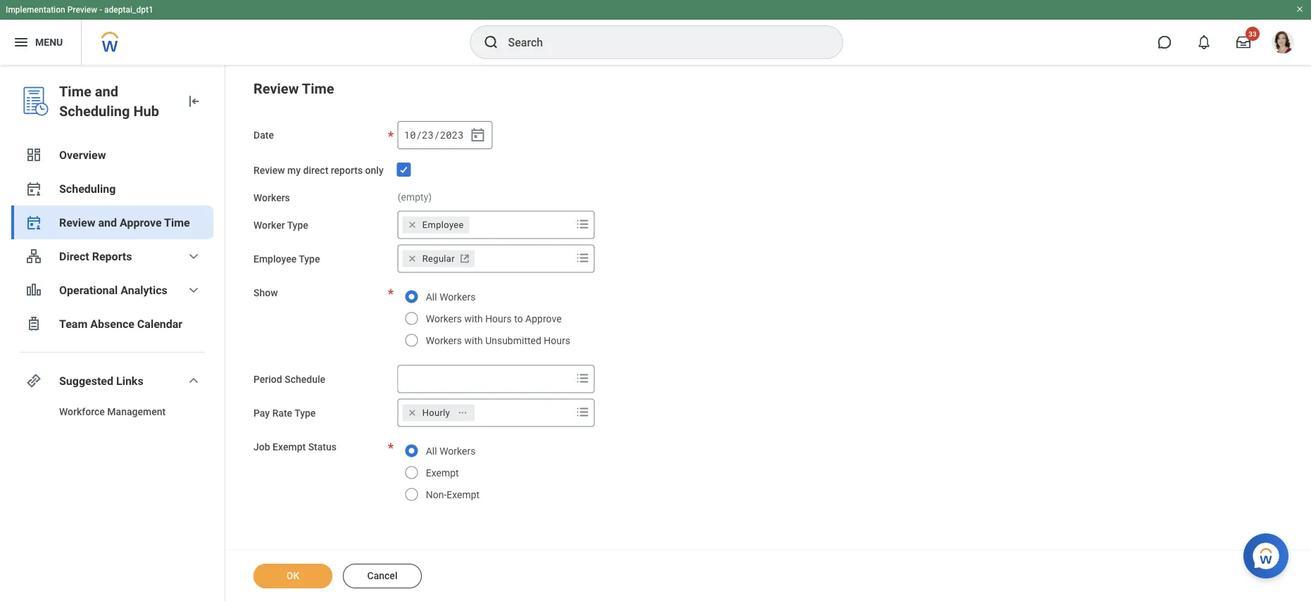Task type: vqa. For each thing, say whether or not it's contained in the screenshot.
Wilson
no



Task type: locate. For each thing, give the bounding box(es) containing it.
view team image
[[25, 248, 42, 265]]

review my direct reports only
[[254, 165, 384, 176]]

workers down ext link image
[[440, 292, 476, 303]]

/
[[416, 129, 422, 142], [434, 129, 440, 142]]

rate
[[272, 407, 292, 419]]

3 prompts image from the top
[[575, 404, 591, 421]]

1 with from the top
[[464, 313, 483, 325]]

0 horizontal spatial approve
[[120, 216, 162, 229]]

time
[[302, 80, 334, 97], [59, 83, 91, 100], [164, 216, 190, 229]]

direct
[[59, 250, 89, 263]]

workers for workers with unsubmitted hours
[[426, 335, 462, 347]]

approve down scheduling link
[[120, 216, 162, 229]]

0 vertical spatial employee
[[422, 220, 464, 230]]

2 chevron down small image from the top
[[185, 373, 202, 389]]

type
[[287, 219, 308, 231], [299, 253, 320, 265], [295, 407, 316, 419]]

1 chevron down small image from the top
[[185, 282, 202, 299]]

1 vertical spatial chevron down small image
[[185, 373, 202, 389]]

x small image inside the regular, press delete to clear value, ctrl + enter opens in new window. option
[[405, 252, 420, 266]]

chevron down small image
[[185, 248, 202, 265]]

approve inside navigation pane region
[[120, 216, 162, 229]]

2 vertical spatial review
[[59, 216, 95, 229]]

2 vertical spatial prompts image
[[575, 404, 591, 421]]

review time
[[254, 80, 334, 97]]

1 x small image from the top
[[405, 218, 420, 232]]

with for hours
[[464, 313, 483, 325]]

review for review and approve time
[[59, 216, 95, 229]]

overview
[[59, 148, 106, 162]]

calendar user solid image
[[25, 180, 42, 197], [25, 214, 42, 231]]

related actions image
[[458, 408, 468, 418]]

x small image down the (empty)
[[405, 218, 420, 232]]

transformation import image
[[185, 93, 202, 110]]

3 x small image from the top
[[405, 406, 420, 420]]

0 vertical spatial type
[[287, 219, 308, 231]]

1 vertical spatial all
[[426, 446, 437, 457]]

type right worker
[[287, 219, 308, 231]]

search image
[[483, 34, 500, 51]]

2 horizontal spatial time
[[302, 80, 334, 97]]

workforce management link
[[11, 398, 213, 426]]

chevron down small image for links
[[185, 373, 202, 389]]

2 x small image from the top
[[405, 252, 420, 266]]

0 horizontal spatial time
[[59, 83, 91, 100]]

1 vertical spatial approve
[[525, 313, 562, 325]]

team absence calendar
[[59, 317, 183, 331]]

0 vertical spatial all
[[426, 292, 437, 303]]

workers for workers with hours to approve
[[426, 313, 462, 325]]

0 vertical spatial review
[[254, 80, 299, 97]]

reports
[[92, 250, 132, 263]]

hours
[[485, 313, 512, 325], [544, 335, 570, 347]]

employee inside option
[[422, 220, 464, 230]]

employee
[[422, 220, 464, 230], [254, 253, 297, 265]]

chevron down small image right 'links'
[[185, 373, 202, 389]]

to
[[514, 313, 523, 325]]

calendar user solid image inside scheduling link
[[25, 180, 42, 197]]

review inside navigation pane region
[[59, 216, 95, 229]]

2 calendar user solid image from the top
[[25, 214, 42, 231]]

workers
[[254, 192, 290, 204], [440, 292, 476, 303], [426, 313, 462, 325], [426, 335, 462, 347], [440, 446, 476, 457]]

x small image left the regular element
[[405, 252, 420, 266]]

operational
[[59, 283, 118, 297]]

calendar user solid image inside review and approve time link
[[25, 214, 42, 231]]

review and approve time link
[[11, 206, 213, 239]]

1 vertical spatial and
[[98, 216, 117, 229]]

implementation preview -   adeptai_dpt1
[[6, 5, 153, 15]]

show
[[254, 287, 278, 299]]

task timeoff image
[[25, 316, 42, 332]]

0 vertical spatial scheduling
[[59, 103, 130, 119]]

profile logan mcneil image
[[1272, 31, 1295, 56]]

prompts image
[[575, 370, 591, 387]]

1 horizontal spatial /
[[434, 129, 440, 142]]

management
[[107, 406, 166, 418]]

prompts image for employee type
[[575, 250, 591, 267]]

x small image inside employee, press delete to clear value. option
[[405, 218, 420, 232]]

and up overview link
[[95, 83, 118, 100]]

0 vertical spatial prompts image
[[575, 216, 591, 233]]

1 horizontal spatial employee
[[422, 220, 464, 230]]

with down the workers with hours to approve
[[464, 335, 483, 347]]

2 vertical spatial type
[[295, 407, 316, 419]]

0 vertical spatial approve
[[120, 216, 162, 229]]

x small image
[[405, 218, 420, 232], [405, 252, 420, 266], [405, 406, 420, 420]]

review
[[254, 80, 299, 97], [254, 165, 285, 176], [59, 216, 95, 229]]

workers with hours to approve
[[426, 313, 562, 325]]

all workers for exempt
[[426, 446, 476, 457]]

schedule
[[285, 374, 325, 385]]

cancel
[[367, 570, 398, 582]]

job
[[254, 441, 270, 453]]

workers for workers
[[254, 192, 290, 204]]

workers down related actions icon
[[440, 446, 476, 457]]

employee element
[[422, 219, 464, 231]]

period schedule
[[254, 374, 325, 385]]

review up direct on the top left of the page
[[59, 216, 95, 229]]

1 / from the left
[[416, 129, 422, 142]]

2 all from the top
[[426, 446, 437, 457]]

(empty)
[[398, 191, 432, 203]]

calendar user solid image for scheduling
[[25, 180, 42, 197]]

calendar user solid image up view team image
[[25, 214, 42, 231]]

2 vertical spatial exempt
[[447, 489, 480, 501]]

x small image for worker type
[[405, 218, 420, 232]]

1 vertical spatial scheduling
[[59, 182, 116, 195]]

scheduling down overview
[[59, 182, 116, 195]]

check small image
[[396, 161, 413, 178]]

2 all workers from the top
[[426, 446, 476, 457]]

chevron down small image
[[185, 282, 202, 299], [185, 373, 202, 389]]

/ right 10
[[416, 129, 422, 142]]

1 horizontal spatial time
[[164, 216, 190, 229]]

chevron down small image inside suggested links dropdown button
[[185, 373, 202, 389]]

0 vertical spatial x small image
[[405, 218, 420, 232]]

type for employee type
[[299, 253, 320, 265]]

time inside time and scheduling hub
[[59, 83, 91, 100]]

1 vertical spatial review
[[254, 165, 285, 176]]

chevron down small image down chevron down small image
[[185, 282, 202, 299]]

0 horizontal spatial /
[[416, 129, 422, 142]]

1 horizontal spatial hours
[[544, 335, 570, 347]]

all down the regular, press delete to clear value, ctrl + enter opens in new window. option
[[426, 292, 437, 303]]

prompts image
[[575, 216, 591, 233], [575, 250, 591, 267], [575, 404, 591, 421]]

and up reports
[[98, 216, 117, 229]]

all
[[426, 292, 437, 303], [426, 446, 437, 457]]

1 vertical spatial all workers
[[426, 446, 476, 457]]

0 vertical spatial chevron down small image
[[185, 282, 202, 299]]

operational analytics button
[[11, 273, 213, 307]]

chevron down small image for analytics
[[185, 282, 202, 299]]

x small image for employee type
[[405, 252, 420, 266]]

0 horizontal spatial employee
[[254, 253, 297, 265]]

1 vertical spatial prompts image
[[575, 250, 591, 267]]

33
[[1249, 30, 1257, 38]]

workforce management
[[59, 406, 166, 418]]

0 vertical spatial hours
[[485, 313, 512, 325]]

prompts image for pay rate type
[[575, 404, 591, 421]]

workers up workers with unsubmitted hours
[[426, 313, 462, 325]]

2 scheduling from the top
[[59, 182, 116, 195]]

10
[[404, 129, 416, 142]]

workers down the workers with hours to approve
[[426, 335, 462, 347]]

2 vertical spatial x small image
[[405, 406, 420, 420]]

hours right unsubmitted
[[544, 335, 570, 347]]

calendar
[[137, 317, 183, 331]]

2 prompts image from the top
[[575, 250, 591, 267]]

0 vertical spatial with
[[464, 313, 483, 325]]

1 calendar user solid image from the top
[[25, 180, 42, 197]]

suggested
[[59, 374, 113, 388]]

scheduling
[[59, 103, 130, 119], [59, 182, 116, 195]]

1 prompts image from the top
[[575, 216, 591, 233]]

regular element
[[422, 253, 455, 265]]

and for time
[[95, 83, 118, 100]]

pay
[[254, 407, 270, 419]]

time and scheduling hub
[[59, 83, 159, 119]]

non-exempt
[[426, 489, 480, 501]]

0 vertical spatial and
[[95, 83, 118, 100]]

close environment banner image
[[1296, 5, 1304, 13]]

review up date
[[254, 80, 299, 97]]

regular, press delete to clear value, ctrl + enter opens in new window. option
[[403, 250, 475, 267]]

approve right to at the left bottom of page
[[525, 313, 562, 325]]

date
[[254, 130, 274, 141]]

2023
[[440, 129, 464, 142]]

with
[[464, 313, 483, 325], [464, 335, 483, 347]]

ext link image
[[458, 252, 472, 266]]

review left my at the top left of the page
[[254, 165, 285, 176]]

with up workers with unsubmitted hours
[[464, 313, 483, 325]]

absence
[[90, 317, 134, 331]]

1 all workers from the top
[[426, 292, 476, 303]]

x small image left hourly
[[405, 406, 420, 420]]

scheduling up overview
[[59, 103, 130, 119]]

0 vertical spatial calendar user solid image
[[25, 180, 42, 197]]

all down hourly element
[[426, 446, 437, 457]]

worker type
[[254, 219, 308, 231]]

hourly
[[422, 408, 450, 418]]

exempt
[[273, 441, 306, 453], [426, 468, 459, 479], [447, 489, 480, 501]]

type down worker type
[[299, 253, 320, 265]]

2 with from the top
[[464, 335, 483, 347]]

1 vertical spatial with
[[464, 335, 483, 347]]

workforce
[[59, 406, 105, 418]]

workers up worker
[[254, 192, 290, 204]]

worker
[[254, 219, 285, 231]]

0 vertical spatial exempt
[[273, 441, 306, 453]]

reports
[[331, 165, 363, 176]]

/ right 23
[[434, 129, 440, 142]]

inbox large image
[[1237, 35, 1251, 49]]

employee for employee type
[[254, 253, 297, 265]]

adeptai_dpt1
[[104, 5, 153, 15]]

scheduling link
[[11, 172, 213, 206]]

team
[[59, 317, 88, 331]]

0 vertical spatial all workers
[[426, 292, 476, 303]]

33 button
[[1228, 27, 1260, 58]]

1 all from the top
[[426, 292, 437, 303]]

employee down worker
[[254, 253, 297, 265]]

all workers
[[426, 292, 476, 303], [426, 446, 476, 457]]

approve
[[120, 216, 162, 229], [525, 313, 562, 325]]

and inside time and scheduling hub
[[95, 83, 118, 100]]

and
[[95, 83, 118, 100], [98, 216, 117, 229]]

1 vertical spatial x small image
[[405, 252, 420, 266]]

calendar user solid image for review and approve time
[[25, 214, 42, 231]]

employee up regular on the left
[[422, 220, 464, 230]]

all workers down hourly, press delete to clear value. option
[[426, 446, 476, 457]]

1 vertical spatial type
[[299, 253, 320, 265]]

calendar user solid image down dashboard image
[[25, 180, 42, 197]]

type right rate
[[295, 407, 316, 419]]

all workers down the regular element
[[426, 292, 476, 303]]

hours left to at the left bottom of page
[[485, 313, 512, 325]]

1 vertical spatial calendar user solid image
[[25, 214, 42, 231]]

1 vertical spatial employee
[[254, 253, 297, 265]]

1 scheduling from the top
[[59, 103, 130, 119]]

x small image inside hourly, press delete to clear value. option
[[405, 406, 420, 420]]



Task type: describe. For each thing, give the bounding box(es) containing it.
x small image for pay rate type
[[405, 406, 420, 420]]

0 horizontal spatial hours
[[485, 313, 512, 325]]

menu button
[[0, 20, 81, 65]]

direct reports
[[59, 250, 132, 263]]

suggested links button
[[11, 364, 213, 398]]

link image
[[25, 373, 42, 389]]

all for exempt
[[426, 446, 437, 457]]

hourly, press delete to clear value. option
[[403, 405, 475, 422]]

hub
[[133, 103, 159, 119]]

menu
[[35, 36, 63, 48]]

1 horizontal spatial approve
[[525, 313, 562, 325]]

cancel button
[[343, 564, 422, 589]]

employee for employee
[[422, 220, 464, 230]]

with for unsubmitted
[[464, 335, 483, 347]]

team absence calendar link
[[11, 307, 213, 341]]

review for review my direct reports only
[[254, 165, 285, 176]]

direct reports button
[[11, 239, 213, 273]]

suggested links
[[59, 374, 143, 388]]

my
[[287, 165, 301, 176]]

scheduling inside time and scheduling hub
[[59, 103, 130, 119]]

preview
[[67, 5, 97, 15]]

direct
[[303, 165, 328, 176]]

operational analytics
[[59, 283, 167, 297]]

employee, press delete to clear value. option
[[403, 217, 470, 233]]

non-
[[426, 489, 447, 501]]

analytics
[[121, 283, 167, 297]]

all workers for workers with hours to approve
[[426, 292, 476, 303]]

Period Schedule field
[[398, 367, 572, 392]]

ok
[[286, 570, 299, 582]]

navigation pane region
[[0, 65, 225, 601]]

overview link
[[11, 138, 213, 172]]

status
[[308, 441, 337, 453]]

pay rate type
[[254, 407, 316, 419]]

review for review time
[[254, 80, 299, 97]]

type for worker type
[[287, 219, 308, 231]]

notifications large image
[[1197, 35, 1211, 49]]

review and approve time
[[59, 216, 190, 229]]

period
[[254, 374, 282, 385]]

Search Workday  search field
[[508, 27, 814, 58]]

1 vertical spatial hours
[[544, 335, 570, 347]]

regular
[[422, 254, 455, 264]]

exempt for non-
[[447, 489, 480, 501]]

dashboard image
[[25, 146, 42, 163]]

10 / 23 / 2023
[[404, 129, 464, 142]]

menu banner
[[0, 0, 1311, 65]]

unsubmitted
[[485, 335, 542, 347]]

date group
[[398, 121, 493, 149]]

calendar image
[[470, 127, 486, 144]]

2 / from the left
[[434, 129, 440, 142]]

workers with unsubmitted hours
[[426, 335, 570, 347]]

exempt for job
[[273, 441, 306, 453]]

and for review
[[98, 216, 117, 229]]

ok button
[[254, 564, 332, 589]]

hourly element
[[422, 407, 450, 419]]

prompts image for worker type
[[575, 216, 591, 233]]

links
[[116, 374, 143, 388]]

justify image
[[13, 34, 30, 51]]

23
[[422, 129, 434, 142]]

all for workers with hours to approve
[[426, 292, 437, 303]]

only
[[365, 165, 384, 176]]

time and scheduling hub element
[[59, 82, 174, 121]]

1 vertical spatial exempt
[[426, 468, 459, 479]]

-
[[99, 5, 102, 15]]

implementation
[[6, 5, 65, 15]]

chart image
[[25, 282, 42, 299]]

job exempt status
[[254, 441, 337, 453]]

employee type
[[254, 253, 320, 265]]



